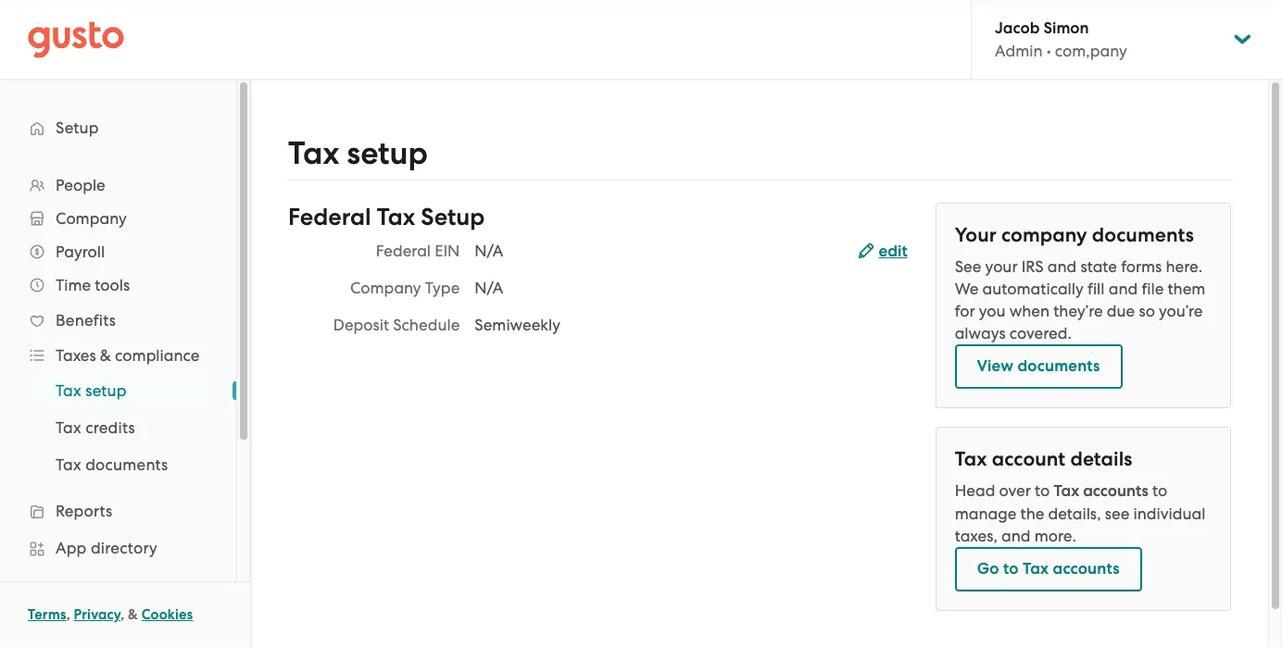 Task type: describe. For each thing, give the bounding box(es) containing it.
documents for view documents
[[1018, 357, 1100, 376]]

company button
[[19, 202, 218, 235]]

taxes & compliance
[[56, 347, 200, 365]]

go to tax accounts
[[977, 560, 1120, 579]]

terms
[[28, 607, 66, 624]]

•
[[1047, 42, 1051, 60]]

privacy
[[74, 607, 121, 624]]

1 horizontal spatial setup
[[347, 134, 428, 172]]

federal for federal ein
[[376, 242, 431, 260]]

type
[[425, 279, 460, 297]]

to inside head over to tax accounts
[[1035, 482, 1050, 500]]

list containing tax setup
[[0, 373, 236, 484]]

file
[[1142, 280, 1164, 298]]

so
[[1139, 302, 1155, 321]]

semiweekly
[[475, 316, 561, 335]]

jacob
[[995, 19, 1040, 38]]

1 vertical spatial and
[[1109, 280, 1138, 298]]

the
[[1021, 505, 1045, 524]]

jacob simon admin • com,pany
[[995, 19, 1128, 60]]

ein
[[435, 242, 460, 260]]

federal tax setup
[[288, 203, 485, 232]]

app directory
[[56, 539, 158, 558]]

account
[[992, 448, 1066, 472]]

company for company type
[[350, 279, 421, 297]]

& inside "dropdown button"
[[100, 347, 111, 365]]

compliance
[[115, 347, 200, 365]]

go to tax accounts button
[[955, 548, 1142, 592]]

tools
[[95, 276, 130, 295]]

see
[[955, 258, 982, 276]]

federal ein
[[376, 242, 460, 260]]

for
[[955, 302, 975, 321]]

terms link
[[28, 607, 66, 624]]

covered.
[[1010, 324, 1072, 343]]

privacy link
[[74, 607, 121, 624]]

deposit
[[333, 316, 389, 335]]

cookies
[[142, 607, 193, 624]]

due
[[1107, 302, 1135, 321]]

tax documents
[[56, 456, 168, 474]]

reports link
[[19, 495, 218, 528]]

you
[[979, 302, 1006, 321]]

your
[[955, 223, 997, 247]]

n/a for federal ein
[[475, 242, 503, 260]]

list containing people
[[0, 169, 236, 648]]

more.
[[1035, 527, 1077, 546]]

details,
[[1049, 505, 1101, 524]]

head over to tax accounts
[[955, 482, 1149, 501]]

0 vertical spatial tax setup
[[288, 134, 428, 172]]

your
[[986, 258, 1018, 276]]

edit
[[879, 242, 908, 261]]

0 vertical spatial and
[[1048, 258, 1077, 276]]

here.
[[1166, 258, 1203, 276]]

benefits
[[56, 311, 116, 330]]

automatically
[[983, 280, 1084, 298]]

schedule
[[393, 316, 460, 335]]

tax credits link
[[33, 411, 218, 445]]

federal for federal tax setup
[[288, 203, 371, 232]]

0 vertical spatial accounts
[[1083, 482, 1149, 501]]

reports
[[56, 502, 113, 521]]

deposit schedule
[[333, 316, 460, 335]]

gusto navigation element
[[0, 80, 236, 648]]

view documents
[[977, 357, 1100, 376]]

n/a for company type
[[475, 279, 503, 297]]

individual
[[1134, 505, 1206, 524]]

manage
[[955, 505, 1017, 524]]

tax setup inside list
[[56, 382, 127, 400]]

com,pany
[[1055, 42, 1128, 60]]

go
[[977, 560, 1000, 579]]

simon
[[1044, 19, 1089, 38]]

0 vertical spatial documents
[[1092, 223, 1194, 247]]

tax credits
[[56, 419, 135, 437]]

company
[[1002, 223, 1088, 247]]

time tools button
[[19, 269, 218, 302]]

tax inside button
[[1023, 560, 1049, 579]]

view
[[977, 357, 1014, 376]]

your company documents
[[955, 223, 1194, 247]]

always
[[955, 324, 1006, 343]]



Task type: vqa. For each thing, say whether or not it's contained in the screenshot.
middle "and"
yes



Task type: locate. For each thing, give the bounding box(es) containing it.
0 horizontal spatial ,
[[66, 607, 70, 624]]

they're
[[1054, 302, 1103, 321]]

setup up people on the top left of page
[[56, 119, 99, 137]]

setup inside list
[[85, 382, 127, 400]]

1 horizontal spatial &
[[128, 607, 138, 624]]

people button
[[19, 169, 218, 202]]

0 vertical spatial &
[[100, 347, 111, 365]]

1 , from the left
[[66, 607, 70, 624]]

&
[[100, 347, 111, 365], [128, 607, 138, 624]]

benefits link
[[19, 304, 218, 337]]

irs
[[1022, 258, 1044, 276]]

and inside the to manage the details, see individual taxes, and more.
[[1002, 527, 1031, 546]]

to manage the details, see individual taxes, and more.
[[955, 482, 1206, 546]]

2 horizontal spatial and
[[1109, 280, 1138, 298]]

0 horizontal spatial setup
[[56, 119, 99, 137]]

1 horizontal spatial tax setup
[[288, 134, 428, 172]]

taxes
[[56, 347, 96, 365]]

setup up federal tax setup
[[347, 134, 428, 172]]

company down people on the top left of page
[[56, 209, 127, 228]]

admin
[[995, 42, 1043, 60]]

to
[[1035, 482, 1050, 500], [1153, 482, 1168, 500], [1004, 560, 1019, 579]]

and right irs
[[1048, 258, 1077, 276]]

company
[[56, 209, 127, 228], [350, 279, 421, 297]]

1 vertical spatial accounts
[[1053, 560, 1120, 579]]

tax setup up tax credits
[[56, 382, 127, 400]]

1 vertical spatial documents
[[1018, 357, 1100, 376]]

and down the
[[1002, 527, 1031, 546]]

2 horizontal spatial to
[[1153, 482, 1168, 500]]

tax account details
[[955, 448, 1133, 472]]

1 vertical spatial &
[[128, 607, 138, 624]]

to inside the to manage the details, see individual taxes, and more.
[[1153, 482, 1168, 500]]

them
[[1168, 280, 1206, 298]]

see
[[1105, 505, 1130, 524]]

company inside dropdown button
[[56, 209, 127, 228]]

company type
[[350, 279, 460, 297]]

& right taxes at bottom left
[[100, 347, 111, 365]]

directory
[[91, 539, 158, 558]]

terms , privacy , & cookies
[[28, 607, 193, 624]]

2 n/a from the top
[[475, 279, 503, 297]]

taxes & compliance button
[[19, 339, 218, 373]]

app directory link
[[19, 532, 218, 565]]

setup down taxes & compliance "dropdown button"
[[85, 382, 127, 400]]

1 vertical spatial company
[[350, 279, 421, 297]]

head
[[955, 482, 996, 500]]

taxes,
[[955, 527, 998, 546]]

documents down the covered.
[[1018, 357, 1100, 376]]

to up the
[[1035, 482, 1050, 500]]

you're
[[1159, 302, 1203, 321]]

1 vertical spatial setup
[[85, 382, 127, 400]]

tax setup link
[[33, 374, 218, 408]]

credits
[[85, 419, 135, 437]]

setup
[[56, 119, 99, 137], [421, 203, 485, 232]]

0 vertical spatial setup
[[56, 119, 99, 137]]

fill
[[1088, 280, 1105, 298]]

2 list from the top
[[0, 373, 236, 484]]

documents for tax documents
[[85, 456, 168, 474]]

2 vertical spatial documents
[[85, 456, 168, 474]]

payroll
[[56, 243, 105, 261]]

tax setup up federal tax setup
[[288, 134, 428, 172]]

time tools
[[56, 276, 130, 295]]

forms
[[1121, 258, 1162, 276]]

2 , from the left
[[121, 607, 125, 624]]

, left privacy
[[66, 607, 70, 624]]

,
[[66, 607, 70, 624], [121, 607, 125, 624]]

documents inside list
[[85, 456, 168, 474]]

view documents link
[[955, 345, 1123, 389]]

edit button
[[859, 241, 908, 263]]

people
[[56, 176, 105, 195]]

details
[[1071, 448, 1133, 472]]

1 vertical spatial tax setup
[[56, 382, 127, 400]]

over
[[999, 482, 1031, 500]]

state
[[1081, 258, 1118, 276]]

accounts
[[1083, 482, 1149, 501], [1053, 560, 1120, 579]]

, left cookies
[[121, 607, 125, 624]]

1 horizontal spatial and
[[1048, 258, 1077, 276]]

see your irs and state forms here. we automatically fill and file them for you when they're due so you're always covered.
[[955, 258, 1206, 343]]

1 list from the top
[[0, 169, 236, 648]]

and
[[1048, 258, 1077, 276], [1109, 280, 1138, 298], [1002, 527, 1031, 546]]

1 horizontal spatial federal
[[376, 242, 431, 260]]

documents down tax credits link
[[85, 456, 168, 474]]

list
[[0, 169, 236, 648], [0, 373, 236, 484]]

home image
[[28, 21, 124, 58]]

accounts down more.
[[1053, 560, 1120, 579]]

tax setup
[[288, 134, 428, 172], [56, 382, 127, 400]]

0 horizontal spatial federal
[[288, 203, 371, 232]]

& left cookies
[[128, 607, 138, 624]]

1 vertical spatial n/a
[[475, 279, 503, 297]]

payroll button
[[19, 235, 218, 269]]

0 vertical spatial company
[[56, 209, 127, 228]]

1 horizontal spatial ,
[[121, 607, 125, 624]]

app
[[56, 539, 87, 558]]

0 horizontal spatial &
[[100, 347, 111, 365]]

2 vertical spatial and
[[1002, 527, 1031, 546]]

tax documents link
[[33, 449, 218, 482]]

0 horizontal spatial to
[[1004, 560, 1019, 579]]

documents
[[1092, 223, 1194, 247], [1018, 357, 1100, 376], [85, 456, 168, 474]]

accounts up 'see'
[[1083, 482, 1149, 501]]

accounts inside go to tax accounts button
[[1053, 560, 1120, 579]]

setup
[[347, 134, 428, 172], [85, 382, 127, 400]]

federal
[[288, 203, 371, 232], [376, 242, 431, 260]]

time
[[56, 276, 91, 295]]

setup up ein
[[421, 203, 485, 232]]

0 vertical spatial n/a
[[475, 242, 503, 260]]

0 horizontal spatial and
[[1002, 527, 1031, 546]]

0 horizontal spatial setup
[[85, 382, 127, 400]]

1 horizontal spatial to
[[1035, 482, 1050, 500]]

company up deposit schedule
[[350, 279, 421, 297]]

0 horizontal spatial tax setup
[[56, 382, 127, 400]]

setup inside gusto navigation element
[[56, 119, 99, 137]]

1 horizontal spatial setup
[[421, 203, 485, 232]]

tax
[[288, 134, 340, 172], [377, 203, 415, 232], [56, 382, 81, 400], [56, 419, 81, 437], [955, 448, 987, 472], [56, 456, 81, 474], [1054, 482, 1080, 501], [1023, 560, 1049, 579]]

we
[[955, 280, 979, 298]]

to inside button
[[1004, 560, 1019, 579]]

to up individual
[[1153, 482, 1168, 500]]

n/a right ein
[[475, 242, 503, 260]]

1 vertical spatial federal
[[376, 242, 431, 260]]

1 vertical spatial setup
[[421, 203, 485, 232]]

1 horizontal spatial company
[[350, 279, 421, 297]]

setup link
[[19, 111, 218, 145]]

cookies button
[[142, 604, 193, 626]]

n/a right type
[[475, 279, 503, 297]]

0 vertical spatial setup
[[347, 134, 428, 172]]

when
[[1010, 302, 1050, 321]]

and up due
[[1109, 280, 1138, 298]]

to right go
[[1004, 560, 1019, 579]]

1 n/a from the top
[[475, 242, 503, 260]]

0 vertical spatial federal
[[288, 203, 371, 232]]

company for company
[[56, 209, 127, 228]]

documents up forms
[[1092, 223, 1194, 247]]

0 horizontal spatial company
[[56, 209, 127, 228]]



